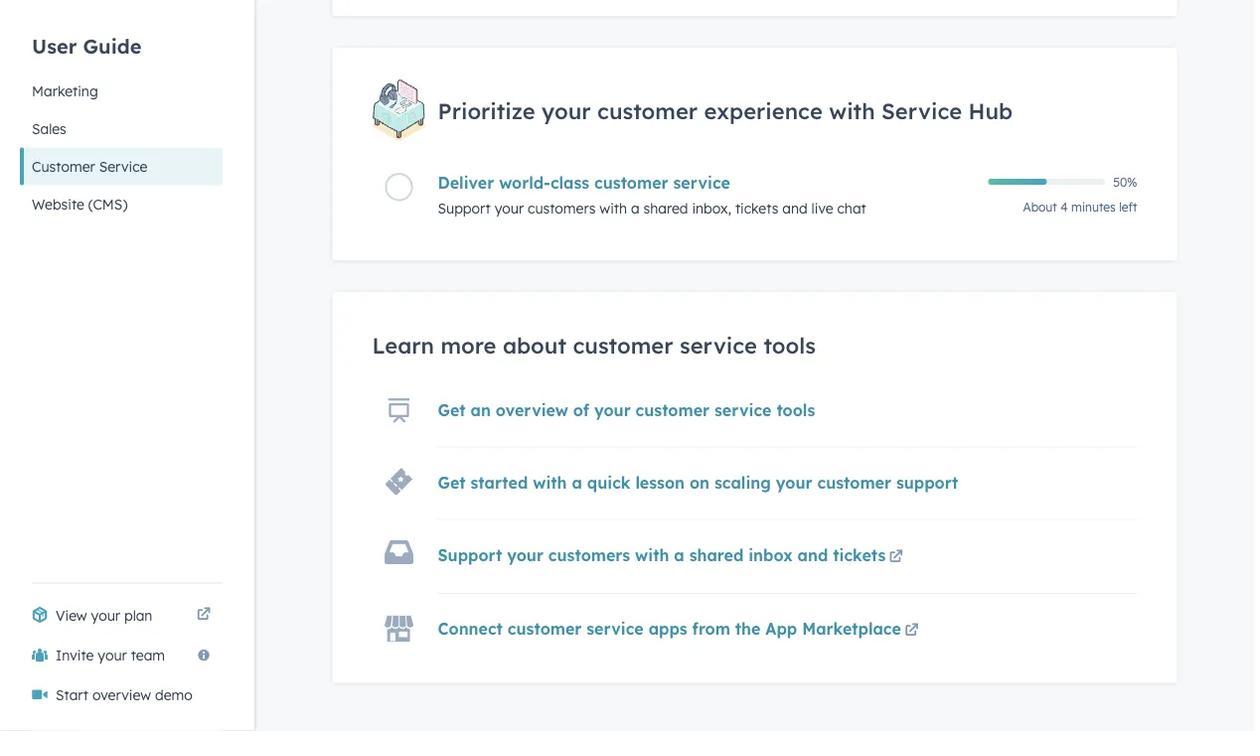 Task type: vqa. For each thing, say whether or not it's contained in the screenshot.
left address
no



Task type: describe. For each thing, give the bounding box(es) containing it.
1 vertical spatial and
[[798, 546, 828, 566]]

world-
[[499, 173, 551, 193]]

1 vertical spatial customers
[[549, 546, 631, 566]]

marketplace
[[802, 620, 902, 640]]

start
[[56, 687, 88, 704]]

customer up lesson
[[636, 401, 710, 421]]

scaling
[[715, 473, 771, 493]]

deliver world-class customer service button
[[438, 173, 977, 193]]

learn
[[372, 333, 434, 360]]

1 horizontal spatial service
[[882, 97, 963, 125]]

support inside support your customers with a shared inbox and tickets link
[[438, 546, 502, 566]]

inbox,
[[692, 200, 732, 218]]

(cms)
[[88, 196, 128, 213]]

1 horizontal spatial overview
[[496, 401, 569, 421]]

connect customer service apps from the app marketplace
[[438, 620, 902, 640]]

deliver world-class customer service support your customers with a shared inbox, tickets and live chat
[[438, 173, 867, 218]]

start overview demo
[[56, 687, 193, 704]]

support
[[897, 473, 959, 493]]

customer inside deliver world-class customer service support your customers with a shared inbox, tickets and live chat
[[595, 173, 669, 193]]

[object object] complete progress bar
[[989, 179, 1047, 185]]

customer up get an overview of your customer service tools
[[573, 333, 674, 360]]

website (cms)
[[32, 196, 128, 213]]

with inside deliver world-class customer service support your customers with a shared inbox, tickets and live chat
[[600, 200, 627, 218]]

2 horizontal spatial a
[[674, 546, 685, 566]]

customer service button
[[20, 148, 223, 186]]

4
[[1061, 200, 1068, 215]]

prioritize
[[438, 97, 536, 125]]

with right started
[[533, 473, 567, 493]]

started
[[471, 473, 528, 493]]

about 4 minutes left
[[1024, 200, 1138, 215]]

invite your team button
[[20, 636, 223, 676]]

user guide
[[32, 34, 142, 59]]

lesson
[[636, 473, 685, 493]]

with right experience at the right top of page
[[829, 97, 875, 125]]

inbox
[[749, 546, 793, 566]]

hub
[[969, 97, 1013, 125]]

on
[[690, 473, 710, 493]]

customers inside deliver world-class customer service support your customers with a shared inbox, tickets and live chat
[[528, 200, 596, 218]]

get started with a quick lesson on scaling your customer support
[[438, 473, 959, 493]]

get an overview of your customer service tools
[[438, 401, 816, 421]]

left
[[1120, 200, 1138, 215]]

prioritize your customer experience with service hub
[[438, 97, 1013, 125]]

app
[[766, 620, 798, 640]]

50%
[[1114, 175, 1138, 190]]

with down lesson
[[635, 546, 670, 566]]

view your plan link
[[20, 597, 223, 636]]

more
[[441, 333, 497, 360]]

class
[[551, 173, 590, 193]]

your right scaling
[[776, 473, 813, 493]]

minutes
[[1072, 200, 1116, 215]]

support your customers with a shared inbox and tickets link
[[438, 546, 907, 570]]

experience
[[704, 97, 823, 125]]

1 vertical spatial shared
[[690, 546, 744, 566]]

your right 'of'
[[594, 401, 631, 421]]

connect
[[438, 620, 503, 640]]

0 horizontal spatial overview
[[92, 687, 151, 704]]

connect customer service apps from the app marketplace link
[[438, 620, 923, 644]]

customer
[[32, 158, 95, 175]]



Task type: locate. For each thing, give the bounding box(es) containing it.
apps
[[649, 620, 688, 640]]

service left hub
[[882, 97, 963, 125]]

support up the connect
[[438, 546, 502, 566]]

website (cms) button
[[20, 186, 223, 224]]

website
[[32, 196, 84, 213]]

shared inside deliver world-class customer service support your customers with a shared inbox, tickets and live chat
[[644, 200, 688, 218]]

customer service
[[32, 158, 148, 175]]

and inside deliver world-class customer service support your customers with a shared inbox, tickets and live chat
[[783, 200, 808, 218]]

tickets right inbox,
[[736, 200, 779, 218]]

1 vertical spatial support
[[438, 546, 502, 566]]

sales button
[[20, 110, 223, 148]]

a inside deliver world-class customer service support your customers with a shared inbox, tickets and live chat
[[631, 200, 640, 218]]

view your plan
[[56, 607, 153, 625]]

a up connect customer service apps from the app marketplace
[[674, 546, 685, 566]]

live
[[812, 200, 834, 218]]

your
[[542, 97, 591, 125], [495, 200, 524, 218], [594, 401, 631, 421], [776, 473, 813, 493], [507, 546, 544, 566], [91, 607, 120, 625], [98, 647, 127, 665]]

chat
[[838, 200, 867, 218]]

1 horizontal spatial tickets
[[833, 546, 886, 566]]

shared left inbox,
[[644, 200, 688, 218]]

service
[[674, 173, 731, 193], [680, 333, 758, 360], [715, 401, 772, 421], [587, 620, 644, 640]]

tickets
[[736, 200, 779, 218], [833, 546, 886, 566]]

and left live
[[783, 200, 808, 218]]

customers down quick at the bottom of page
[[549, 546, 631, 566]]

your inside deliver world-class customer service support your customers with a shared inbox, tickets and live chat
[[495, 200, 524, 218]]

1 horizontal spatial a
[[631, 200, 640, 218]]

get for get an overview of your customer service tools
[[438, 401, 466, 421]]

shared
[[644, 200, 688, 218], [690, 546, 744, 566]]

support your customers with a shared inbox and tickets
[[438, 546, 886, 566]]

tools
[[764, 333, 816, 360], [777, 401, 816, 421]]

plan
[[124, 607, 153, 625]]

marketing button
[[20, 73, 223, 110]]

invite
[[56, 647, 94, 665]]

1 vertical spatial overview
[[92, 687, 151, 704]]

2 vertical spatial a
[[674, 546, 685, 566]]

customer left support
[[818, 473, 892, 493]]

tickets inside support your customers with a shared inbox and tickets link
[[833, 546, 886, 566]]

your left the team
[[98, 647, 127, 665]]

of
[[574, 401, 590, 421]]

tickets inside deliver world-class customer service support your customers with a shared inbox, tickets and live chat
[[736, 200, 779, 218]]

a down deliver world-class customer service button
[[631, 200, 640, 218]]

your left "plan"
[[91, 607, 120, 625]]

customers down class
[[528, 200, 596, 218]]

your up class
[[542, 97, 591, 125]]

overview
[[496, 401, 569, 421], [92, 687, 151, 704]]

service inside deliver world-class customer service support your customers with a shared inbox, tickets and live chat
[[674, 173, 731, 193]]

demo
[[155, 687, 193, 704]]

with
[[829, 97, 875, 125], [600, 200, 627, 218], [533, 473, 567, 493], [635, 546, 670, 566]]

0 vertical spatial tickets
[[736, 200, 779, 218]]

0 vertical spatial tools
[[764, 333, 816, 360]]

service down 'sales' button
[[99, 158, 148, 175]]

a left quick at the bottom of page
[[572, 473, 582, 493]]

shared left 'inbox' on the bottom right of page
[[690, 546, 744, 566]]

0 vertical spatial get
[[438, 401, 466, 421]]

overview left 'of'
[[496, 401, 569, 421]]

your down world-
[[495, 200, 524, 218]]

link opens in a new window image inside connect customer service apps from the app marketplace link
[[905, 620, 919, 644]]

invite your team
[[56, 647, 165, 665]]

get for get started with a quick lesson on scaling your customer support
[[438, 473, 466, 493]]

link opens in a new window image inside connect customer service apps from the app marketplace link
[[905, 625, 919, 639]]

user guide views element
[[20, 0, 223, 224]]

customer right class
[[595, 173, 669, 193]]

learn more about customer service tools
[[372, 333, 816, 360]]

1 vertical spatial tools
[[777, 401, 816, 421]]

and
[[783, 200, 808, 218], [798, 546, 828, 566]]

quick
[[587, 473, 631, 493]]

and right 'inbox' on the bottom right of page
[[798, 546, 828, 566]]

from
[[693, 620, 731, 640]]

2 get from the top
[[438, 473, 466, 493]]

0 vertical spatial customers
[[528, 200, 596, 218]]

0 vertical spatial overview
[[496, 401, 569, 421]]

start overview demo link
[[20, 676, 223, 716]]

0 vertical spatial support
[[438, 200, 491, 218]]

team
[[131, 647, 165, 665]]

a
[[631, 200, 640, 218], [572, 473, 582, 493], [674, 546, 685, 566]]

with down deliver world-class customer service button
[[600, 200, 627, 218]]

about
[[503, 333, 567, 360]]

get left started
[[438, 473, 466, 493]]

0 vertical spatial shared
[[644, 200, 688, 218]]

get started with a quick lesson on scaling your customer support link
[[438, 473, 959, 493]]

an
[[471, 401, 491, 421]]

0 vertical spatial service
[[882, 97, 963, 125]]

0 horizontal spatial tickets
[[736, 200, 779, 218]]

marketing
[[32, 83, 98, 100]]

1 vertical spatial a
[[572, 473, 582, 493]]

about
[[1024, 200, 1058, 215]]

link opens in a new window image for connect customer service apps from the app marketplace
[[905, 625, 919, 639]]

the
[[735, 620, 761, 640]]

guide
[[83, 34, 142, 59]]

0 horizontal spatial a
[[572, 473, 582, 493]]

sales
[[32, 120, 66, 138]]

get
[[438, 401, 466, 421], [438, 473, 466, 493]]

0 vertical spatial a
[[631, 200, 640, 218]]

1 horizontal spatial shared
[[690, 546, 744, 566]]

view
[[56, 607, 87, 625]]

your down started
[[507, 546, 544, 566]]

tickets up marketplace
[[833, 546, 886, 566]]

support inside deliver world-class customer service support your customers with a shared inbox, tickets and live chat
[[438, 200, 491, 218]]

1 vertical spatial tickets
[[833, 546, 886, 566]]

user
[[32, 34, 77, 59]]

service
[[882, 97, 963, 125], [99, 158, 148, 175]]

deliver
[[438, 173, 494, 193]]

0 horizontal spatial shared
[[644, 200, 688, 218]]

1 get from the top
[[438, 401, 466, 421]]

customers
[[528, 200, 596, 218], [549, 546, 631, 566]]

link opens in a new window image
[[197, 604, 211, 628], [197, 609, 211, 623], [905, 620, 919, 644]]

support down deliver
[[438, 200, 491, 218]]

1 support from the top
[[438, 200, 491, 218]]

link opens in a new window image for support your customers with a shared inbox and tickets
[[890, 551, 904, 565]]

2 support from the top
[[438, 546, 502, 566]]

support
[[438, 200, 491, 218], [438, 546, 502, 566]]

customer right the connect
[[508, 620, 582, 640]]

get an overview of your customer service tools button
[[438, 401, 816, 421]]

get left an
[[438, 401, 466, 421]]

customer up deliver world-class customer service support your customers with a shared inbox, tickets and live chat
[[598, 97, 698, 125]]

customer
[[598, 97, 698, 125], [595, 173, 669, 193], [573, 333, 674, 360], [636, 401, 710, 421], [818, 473, 892, 493], [508, 620, 582, 640]]

overview down invite your team "button"
[[92, 687, 151, 704]]

1 vertical spatial service
[[99, 158, 148, 175]]

service inside button
[[99, 158, 148, 175]]

link opens in a new window image
[[890, 546, 904, 570], [890, 551, 904, 565], [905, 625, 919, 639]]

0 vertical spatial and
[[783, 200, 808, 218]]

1 vertical spatial get
[[438, 473, 466, 493]]

your inside "button"
[[98, 647, 127, 665]]

0 horizontal spatial service
[[99, 158, 148, 175]]



